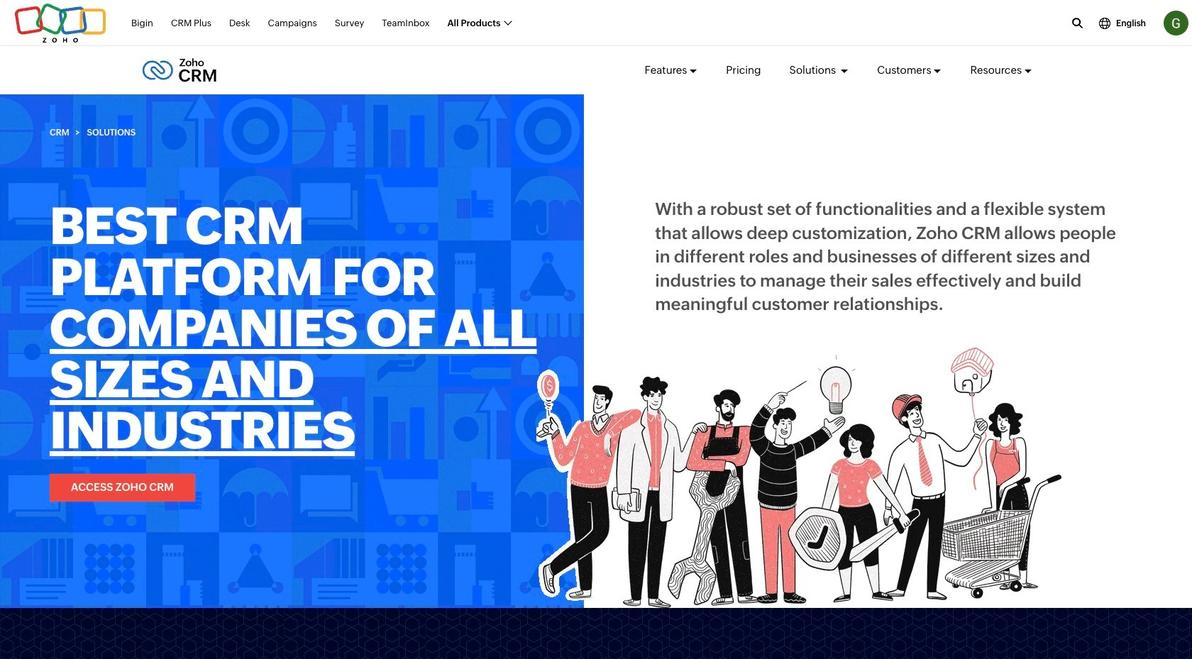 Task type: describe. For each thing, give the bounding box(es) containing it.
zoho crm vertical solutions image
[[537, 348, 1062, 608]]

gary orlando image
[[1164, 11, 1189, 35]]



Task type: locate. For each thing, give the bounding box(es) containing it.
zoho crm logo image
[[142, 55, 217, 86]]



Task type: vqa. For each thing, say whether or not it's contained in the screenshot.
zoho crm vertical solutions image
yes



